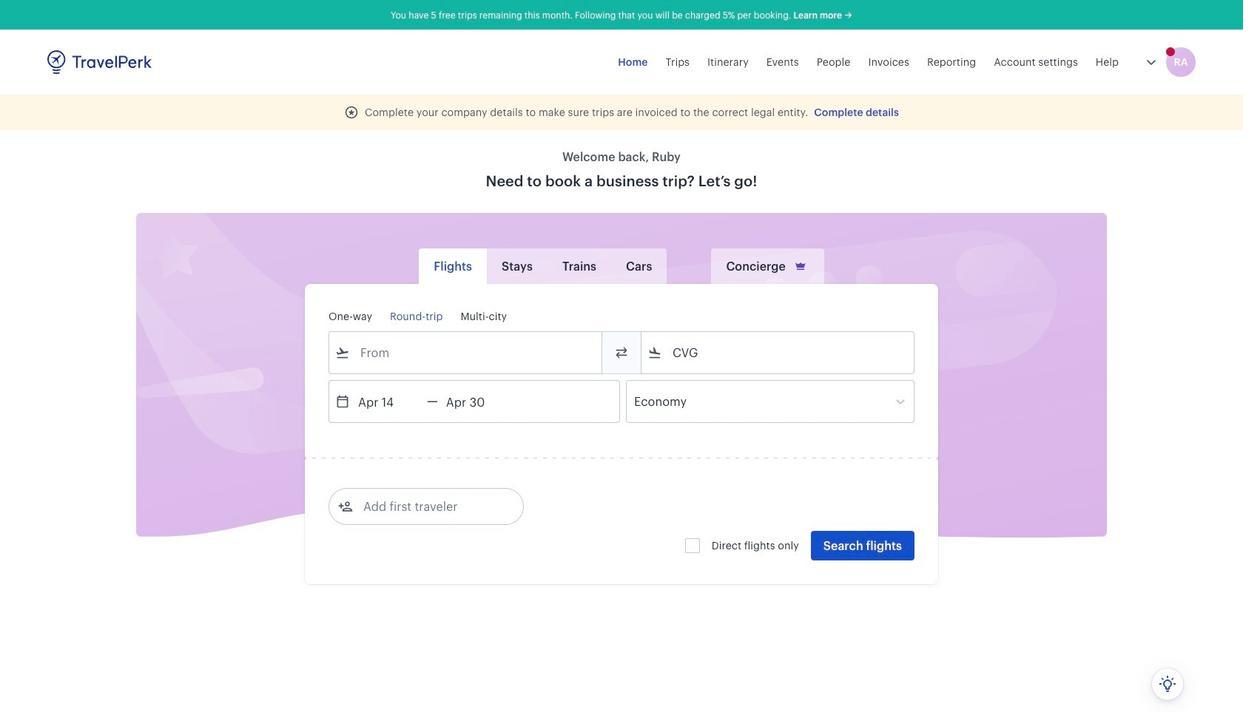 Task type: vqa. For each thing, say whether or not it's contained in the screenshot.
'Choose Friday, April 12, 2024 as your check-in date. It's available.' image
no



Task type: locate. For each thing, give the bounding box(es) containing it.
From search field
[[350, 341, 583, 365]]

Add first traveler search field
[[353, 495, 507, 519]]

To search field
[[663, 341, 895, 365]]



Task type: describe. For each thing, give the bounding box(es) containing it.
Depart text field
[[350, 381, 427, 423]]

Return text field
[[438, 381, 515, 423]]



